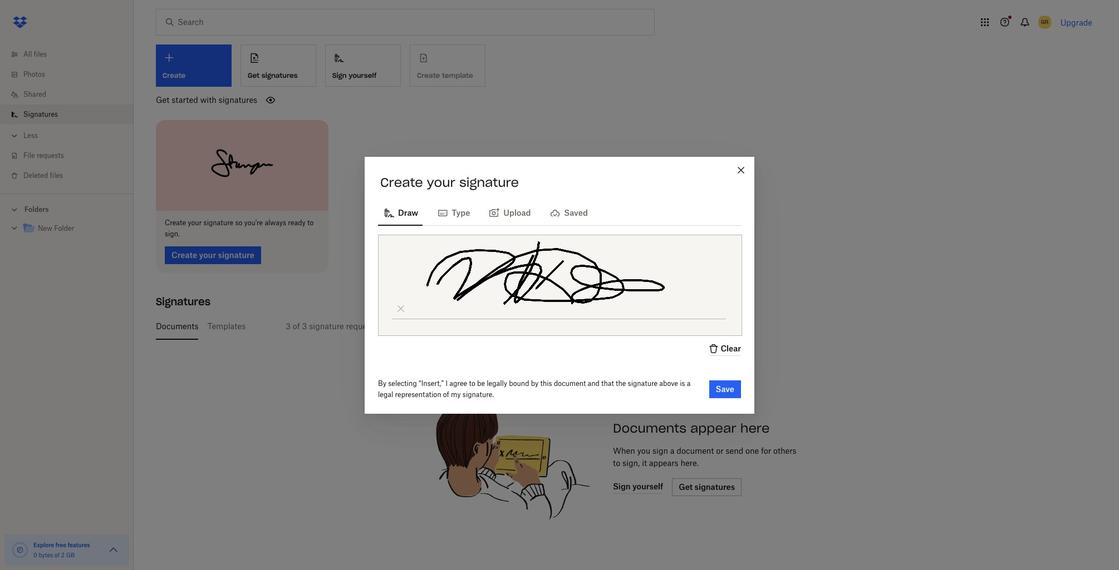 Task type: describe. For each thing, give the bounding box(es) containing it.
sign,
[[622, 459, 640, 468]]

when
[[613, 446, 635, 456]]

send
[[726, 446, 743, 456]]

tab list containing documents
[[156, 313, 1097, 340]]

so
[[235, 219, 242, 227]]

or
[[716, 446, 724, 456]]

0 horizontal spatial signatures
[[219, 95, 257, 105]]

templates tab
[[207, 313, 246, 340]]

to inside 'by selecting "insert," i agree to be legally bound by this document and that the signature above is a legal representation of my signature.'
[[469, 379, 475, 388]]

all
[[23, 50, 32, 58]]

0 vertical spatial requests
[[37, 151, 64, 160]]

folder
[[54, 224, 74, 233]]

signature inside create your signature so you're always ready to sign.
[[204, 219, 233, 227]]

upgrade link
[[1060, 18, 1092, 27]]

yourself inside button
[[349, 71, 377, 80]]

left
[[380, 322, 392, 331]]

file requests link
[[9, 146, 134, 166]]

deleted files link
[[9, 166, 134, 186]]

free
[[55, 542, 66, 549]]

sign
[[332, 71, 347, 80]]

representation
[[395, 391, 441, 399]]

file
[[23, 151, 35, 160]]

month.
[[410, 322, 436, 331]]

create your signature so you're always ready to sign.
[[165, 219, 314, 238]]

explore
[[33, 542, 54, 549]]

document inside when you sign a document or send one for others to sign, it appears here.
[[677, 446, 714, 456]]

folders
[[24, 205, 49, 214]]

create your signature dialog
[[365, 157, 754, 414]]

tab list inside create your signature dialog
[[378, 199, 741, 226]]

sign
[[653, 446, 668, 456]]

save button
[[709, 381, 741, 398]]

files for all files
[[34, 50, 47, 58]]

that
[[601, 379, 614, 388]]

yourself inside 'tab list'
[[469, 322, 498, 331]]

you're
[[244, 219, 263, 227]]

the
[[616, 379, 626, 388]]

by selecting "insert," i agree to be legally bound by this document and that the signature above is a legal representation of my signature.
[[378, 379, 691, 399]]

this inside 'by selecting "insert," i agree to be legally bound by this document and that the signature above is a legal representation of my signature.'
[[540, 379, 552, 388]]

saved
[[564, 208, 588, 217]]

you
[[637, 446, 650, 456]]

my
[[451, 391, 461, 399]]

started
[[172, 95, 198, 105]]

a inside when you sign a document or send one for others to sign, it appears here.
[[670, 446, 675, 456]]

when you sign a document or send one for others to sign, it appears here.
[[613, 446, 797, 468]]

signatures list item
[[0, 105, 134, 125]]

2
[[61, 552, 65, 559]]

signature inside 'by selecting "insert," i agree to be legally bound by this document and that the signature above is a legal representation of my signature.'
[[628, 379, 658, 388]]

get for get started with signatures
[[156, 95, 169, 105]]

always
[[265, 219, 286, 227]]

legally
[[487, 379, 507, 388]]

here.
[[681, 459, 699, 468]]

shared
[[23, 90, 46, 99]]

for
[[761, 446, 771, 456]]

above
[[659, 379, 678, 388]]

3 of 3 signature requests left this month. signing yourself is unlimited.
[[286, 322, 546, 331]]

new folder
[[38, 224, 74, 233]]

to inside when you sign a document or send one for others to sign, it appears here.
[[613, 459, 620, 468]]

create for create your signature so you're always ready to sign.
[[165, 219, 186, 227]]

type
[[452, 208, 470, 217]]

shared link
[[9, 85, 134, 105]]

upload
[[504, 208, 531, 217]]

document inside 'by selecting "insert," i agree to be legally bound by this document and that the signature above is a legal representation of my signature.'
[[554, 379, 586, 388]]

requests inside 'tab list'
[[346, 322, 378, 331]]

draw
[[398, 208, 418, 217]]

by
[[378, 379, 386, 388]]

unlimited.
[[509, 322, 546, 331]]

bytes
[[39, 552, 53, 559]]

of inside 'by selecting "insert," i agree to be legally bound by this document and that the signature above is a legal representation of my signature.'
[[443, 391, 449, 399]]

templates
[[207, 322, 246, 331]]

all files
[[23, 50, 47, 58]]

get signatures button
[[241, 45, 316, 87]]

list containing all files
[[0, 38, 134, 194]]

1 3 from the left
[[286, 322, 291, 331]]

is inside 'by selecting "insert," i agree to be legally bound by this document and that the signature above is a legal representation of my signature.'
[[680, 379, 685, 388]]



Task type: locate. For each thing, give the bounding box(es) containing it.
to
[[307, 219, 314, 227], [469, 379, 475, 388], [613, 459, 620, 468]]

1 vertical spatial requests
[[346, 322, 378, 331]]

1 horizontal spatial of
[[293, 322, 300, 331]]

0 vertical spatial create
[[380, 175, 423, 190]]

document up here.
[[677, 446, 714, 456]]

tab list containing draw
[[378, 199, 741, 226]]

1 vertical spatial signatures
[[219, 95, 257, 105]]

signatures
[[262, 71, 298, 80], [219, 95, 257, 105]]

0 vertical spatial this
[[394, 322, 408, 331]]

1 vertical spatial a
[[670, 446, 675, 456]]

is inside 'tab list'
[[500, 322, 506, 331]]

deleted
[[23, 171, 48, 180]]

0 horizontal spatial this
[[394, 322, 408, 331]]

1 vertical spatial yourself
[[469, 322, 498, 331]]

1 horizontal spatial documents
[[613, 421, 686, 436]]

signatures
[[23, 110, 58, 119], [156, 295, 210, 308]]

1 horizontal spatial a
[[687, 379, 691, 388]]

by
[[531, 379, 539, 388]]

0 vertical spatial your
[[427, 175, 455, 190]]

your left so
[[188, 219, 202, 227]]

others
[[773, 446, 797, 456]]

legal
[[378, 391, 393, 399]]

0 horizontal spatial your
[[188, 219, 202, 227]]

bound
[[509, 379, 529, 388]]

0 vertical spatial documents
[[156, 322, 198, 331]]

a inside 'by selecting "insert," i agree to be legally bound by this document and that the signature above is a legal representation of my signature.'
[[687, 379, 691, 388]]

0 horizontal spatial requests
[[37, 151, 64, 160]]

2 3 from the left
[[302, 322, 307, 331]]

0 vertical spatial signatures
[[262, 71, 298, 80]]

1 vertical spatial this
[[540, 379, 552, 388]]

appear
[[690, 421, 736, 436]]

1 horizontal spatial document
[[677, 446, 714, 456]]

files right "all"
[[34, 50, 47, 58]]

0 vertical spatial document
[[554, 379, 586, 388]]

1 vertical spatial get
[[156, 95, 169, 105]]

signatures up documents 'tab'
[[156, 295, 210, 308]]

"insert,"
[[419, 379, 444, 388]]

0 horizontal spatial files
[[34, 50, 47, 58]]

list
[[0, 38, 134, 194]]

clear
[[721, 344, 741, 354]]

to left be
[[469, 379, 475, 388]]

0 horizontal spatial to
[[307, 219, 314, 227]]

1 vertical spatial files
[[50, 171, 63, 180]]

2 vertical spatial of
[[54, 552, 60, 559]]

document left and
[[554, 379, 586, 388]]

explore free features 0 bytes of 2 gb
[[33, 542, 90, 559]]

1 horizontal spatial yourself
[[469, 322, 498, 331]]

a right above in the right of the page
[[687, 379, 691, 388]]

your for create your signature
[[427, 175, 455, 190]]

0 horizontal spatial create
[[165, 219, 186, 227]]

1 horizontal spatial is
[[680, 379, 685, 388]]

documents
[[156, 322, 198, 331], [613, 421, 686, 436]]

0 horizontal spatial yourself
[[349, 71, 377, 80]]

1 vertical spatial create
[[165, 219, 186, 227]]

0 vertical spatial a
[[687, 379, 691, 388]]

photos link
[[9, 65, 134, 85]]

to right ready
[[307, 219, 314, 227]]

1 horizontal spatial 3
[[302, 322, 307, 331]]

your for create your signature so you're always ready to sign.
[[188, 219, 202, 227]]

get for get signatures
[[248, 71, 260, 80]]

get started with signatures
[[156, 95, 257, 105]]

ready
[[288, 219, 306, 227]]

requests left left
[[346, 322, 378, 331]]

i
[[446, 379, 448, 388]]

sign.
[[165, 230, 180, 238]]

create inside create your signature so you're always ready to sign.
[[165, 219, 186, 227]]

upgrade
[[1060, 18, 1092, 27]]

your
[[427, 175, 455, 190], [188, 219, 202, 227]]

0 horizontal spatial get
[[156, 95, 169, 105]]

dropbox image
[[9, 11, 31, 33]]

signatures link
[[9, 105, 134, 125]]

less
[[23, 131, 38, 140]]

1 vertical spatial your
[[188, 219, 202, 227]]

1 horizontal spatial your
[[427, 175, 455, 190]]

1 horizontal spatial to
[[469, 379, 475, 388]]

this right left
[[394, 322, 408, 331]]

1 horizontal spatial create
[[380, 175, 423, 190]]

requests
[[37, 151, 64, 160], [346, 322, 378, 331]]

signatures inside "link"
[[23, 110, 58, 119]]

0 vertical spatial files
[[34, 50, 47, 58]]

to inside create your signature so you're always ready to sign.
[[307, 219, 314, 227]]

2 vertical spatial to
[[613, 459, 620, 468]]

is right above in the right of the page
[[680, 379, 685, 388]]

documents tab
[[156, 313, 198, 340]]

0 vertical spatial of
[[293, 322, 300, 331]]

1 horizontal spatial requests
[[346, 322, 378, 331]]

1 horizontal spatial get
[[248, 71, 260, 80]]

signature inside 'tab list'
[[309, 322, 344, 331]]

this
[[394, 322, 408, 331], [540, 379, 552, 388]]

0 horizontal spatial is
[[500, 322, 506, 331]]

1 vertical spatial documents
[[613, 421, 686, 436]]

documents inside 'tab list'
[[156, 322, 198, 331]]

it
[[642, 459, 647, 468]]

photos
[[23, 70, 45, 79]]

2 horizontal spatial to
[[613, 459, 620, 468]]

create inside create your signature dialog
[[380, 175, 423, 190]]

0 vertical spatial signatures
[[23, 110, 58, 119]]

is left unlimited.
[[500, 322, 506, 331]]

save
[[716, 384, 734, 394]]

clear button
[[707, 342, 741, 356]]

1 vertical spatial tab list
[[156, 313, 1097, 340]]

0 horizontal spatial signatures
[[23, 110, 58, 119]]

0
[[33, 552, 37, 559]]

0 vertical spatial yourself
[[349, 71, 377, 80]]

all files link
[[9, 45, 134, 65]]

1 vertical spatial is
[[680, 379, 685, 388]]

signatures inside button
[[262, 71, 298, 80]]

features
[[68, 542, 90, 549]]

0 horizontal spatial document
[[554, 379, 586, 388]]

gb
[[66, 552, 75, 559]]

1 vertical spatial document
[[677, 446, 714, 456]]

yourself
[[349, 71, 377, 80], [469, 322, 498, 331]]

1 horizontal spatial signatures
[[156, 295, 210, 308]]

create for create your signature
[[380, 175, 423, 190]]

selecting
[[388, 379, 417, 388]]

1 vertical spatial to
[[469, 379, 475, 388]]

file requests
[[23, 151, 64, 160]]

get up get started with signatures
[[248, 71, 260, 80]]

0 vertical spatial is
[[500, 322, 506, 331]]

signing
[[438, 322, 467, 331]]

with
[[200, 95, 216, 105]]

is
[[500, 322, 506, 331], [680, 379, 685, 388]]

1 horizontal spatial signatures
[[262, 71, 298, 80]]

0 vertical spatial to
[[307, 219, 314, 227]]

files
[[34, 50, 47, 58], [50, 171, 63, 180]]

document
[[554, 379, 586, 388], [677, 446, 714, 456]]

sign yourself button
[[325, 45, 401, 87]]

documents for documents
[[156, 322, 198, 331]]

signatures down shared
[[23, 110, 58, 119]]

get left started
[[156, 95, 169, 105]]

of
[[293, 322, 300, 331], [443, 391, 449, 399], [54, 552, 60, 559]]

documents appear here
[[613, 421, 770, 436]]

your up "type"
[[427, 175, 455, 190]]

signature.
[[463, 391, 494, 399]]

quota usage element
[[11, 542, 29, 560]]

0 horizontal spatial documents
[[156, 322, 198, 331]]

create up draw
[[380, 175, 423, 190]]

0 horizontal spatial of
[[54, 552, 60, 559]]

tab list
[[378, 199, 741, 226], [156, 313, 1097, 340]]

signature
[[459, 175, 519, 190], [204, 219, 233, 227], [309, 322, 344, 331], [628, 379, 658, 388]]

create up sign.
[[165, 219, 186, 227]]

0 vertical spatial get
[[248, 71, 260, 80]]

this right by
[[540, 379, 552, 388]]

be
[[477, 379, 485, 388]]

documents left templates at the left bottom of page
[[156, 322, 198, 331]]

and
[[588, 379, 600, 388]]

yourself right signing
[[469, 322, 498, 331]]

1 vertical spatial signatures
[[156, 295, 210, 308]]

one
[[746, 446, 759, 456]]

documents for documents appear here
[[613, 421, 686, 436]]

get inside button
[[248, 71, 260, 80]]

create your signature
[[380, 175, 519, 190]]

get signatures
[[248, 71, 298, 80]]

1 horizontal spatial files
[[50, 171, 63, 180]]

of inside explore free features 0 bytes of 2 gb
[[54, 552, 60, 559]]

your inside create your signature so you're always ready to sign.
[[188, 219, 202, 227]]

of inside 'tab list'
[[293, 322, 300, 331]]

to down when
[[613, 459, 620, 468]]

1 vertical spatial of
[[443, 391, 449, 399]]

get
[[248, 71, 260, 80], [156, 95, 169, 105]]

0 vertical spatial tab list
[[378, 199, 741, 226]]

new folder link
[[22, 222, 125, 237]]

new
[[38, 224, 52, 233]]

this inside 'tab list'
[[394, 322, 408, 331]]

yourself right 'sign'
[[349, 71, 377, 80]]

0 horizontal spatial 3
[[286, 322, 291, 331]]

requests right file
[[37, 151, 64, 160]]

0 horizontal spatial a
[[670, 446, 675, 456]]

your inside dialog
[[427, 175, 455, 190]]

here
[[740, 421, 770, 436]]

less image
[[9, 130, 20, 141]]

1 horizontal spatial this
[[540, 379, 552, 388]]

appears
[[649, 459, 679, 468]]

2 horizontal spatial of
[[443, 391, 449, 399]]

folders button
[[0, 201, 134, 218]]

a
[[687, 379, 691, 388], [670, 446, 675, 456]]

files right deleted at the left top of the page
[[50, 171, 63, 180]]

sign yourself
[[332, 71, 377, 80]]

agree
[[449, 379, 467, 388]]

documents up you at bottom
[[613, 421, 686, 436]]

a right sign
[[670, 446, 675, 456]]

deleted files
[[23, 171, 63, 180]]

files for deleted files
[[50, 171, 63, 180]]



Task type: vqa. For each thing, say whether or not it's contained in the screenshot.
'Create your signature' dialog
yes



